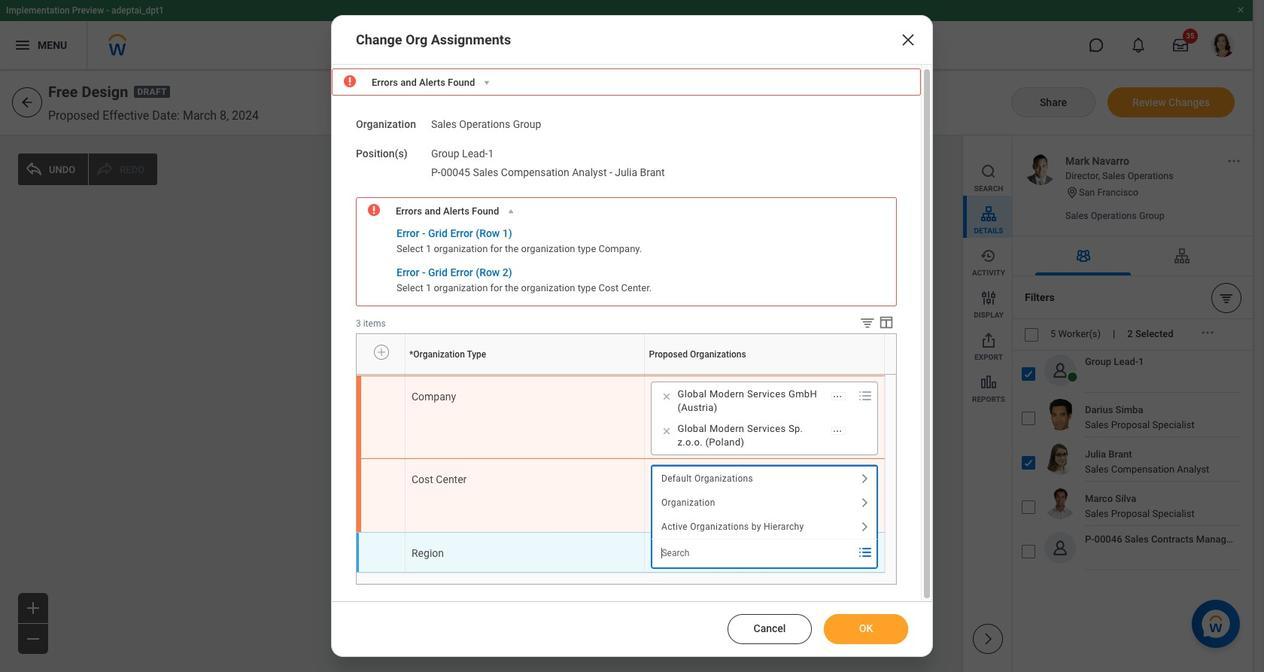Task type: vqa. For each thing, say whether or not it's contained in the screenshot.
peer
no



Task type: locate. For each thing, give the bounding box(es) containing it.
x small image
[[660, 497, 675, 512]]

proposed
[[48, 108, 100, 123], [649, 349, 688, 360], [646, 374, 649, 375]]

compensation for 00045
[[501, 166, 570, 178]]

services inside global modern services gmbh (austria)
[[747, 388, 786, 400]]

3 chevron right small image from the top
[[856, 518, 874, 536]]

specialist up contracts
[[1153, 508, 1195, 519]]

the inside error - grid error (row 1) select 1 organization for the organization type company.
[[505, 243, 519, 255]]

the inside error - grid error (row 2) select 1 organization for the organization type cost center.
[[505, 282, 519, 294]]

1 vertical spatial sales operations group
[[1066, 210, 1165, 221]]

modern for z.o.o.
[[710, 423, 745, 434]]

redo button
[[89, 154, 157, 185]]

type left "center."
[[578, 282, 596, 294]]

1 vertical spatial global
[[678, 423, 707, 434]]

71500 field sales - latam element
[[678, 473, 800, 486]]

related actions image right sp.
[[833, 426, 843, 436]]

reports
[[973, 395, 1006, 404]]

modern inside global modern services gmbh (austria)
[[710, 388, 745, 400]]

p- inside 'element'
[[431, 166, 441, 178]]

1 specialist from the top
[[1153, 419, 1195, 431]]

filter image
[[1220, 290, 1235, 305]]

0 vertical spatial brant
[[640, 166, 665, 178]]

2 the from the top
[[505, 282, 519, 294]]

services inside the global modern services sp. z.o.o. (poland)
[[747, 423, 786, 434]]

type inside error - grid error (row 2) select 1 organization for the organization type cost center.
[[578, 282, 596, 294]]

0 vertical spatial specialist
[[1153, 419, 1195, 431]]

organization
[[434, 243, 488, 255], [521, 243, 576, 255], [434, 282, 488, 294], [521, 282, 576, 294]]

group inside the items selected list
[[431, 147, 460, 159]]

1 horizontal spatial 5
[[1051, 329, 1056, 340]]

arrow left image
[[20, 95, 35, 110]]

organization
[[356, 118, 416, 130], [414, 349, 465, 360], [406, 374, 410, 375], [662, 497, 716, 508]]

and down org
[[401, 77, 417, 88]]

1
[[488, 147, 494, 159], [426, 243, 432, 255], [426, 282, 432, 294], [1139, 356, 1145, 367]]

grid down error - grid error (row 1) link
[[428, 267, 448, 279]]

1 horizontal spatial lead-
[[1114, 356, 1139, 367]]

p-00046 sales contracts manager (unfille
[[1086, 534, 1265, 545]]

implementation preview -   adeptai_dpt1
[[6, 5, 164, 16]]

2 vertical spatial chevron right small image
[[856, 518, 874, 536]]

2 services from the top
[[747, 423, 786, 434]]

compensation inside 'element'
[[501, 166, 570, 178]]

free design
[[48, 83, 128, 101]]

1 proposal from the top
[[1112, 419, 1151, 431]]

alerts up error - grid error (row 1) link
[[443, 206, 470, 217]]

caret up image
[[506, 206, 517, 217], [617, 251, 625, 259]]

1 vertical spatial related actions image
[[655, 189, 666, 199]]

sales inside 71200 field sales - north america
[[734, 497, 759, 508]]

group down mark navarro director, sales operations
[[1140, 210, 1165, 221]]

compensation up 1)
[[501, 166, 570, 178]]

0
[[551, 250, 556, 261]]

1 vertical spatial p-
[[1086, 534, 1095, 545]]

1 row element from the top
[[357, 334, 888, 375]]

0 horizontal spatial exclamation image
[[344, 76, 355, 87]]

0 vertical spatial operations
[[459, 118, 511, 130]]

share button
[[1012, 87, 1096, 117]]

organization inside row element
[[414, 349, 465, 360]]

sales operations group up the 'group lead-1' element
[[431, 118, 542, 130]]

julia
[[615, 166, 638, 178], [1086, 449, 1107, 460]]

1 horizontal spatial cost
[[599, 282, 619, 294]]

julia inside julia brant sales compensation analyst
[[1086, 449, 1107, 460]]

organizations
[[690, 349, 747, 360], [649, 374, 654, 375], [695, 473, 754, 484], [691, 521, 750, 532]]

sales down darius
[[1086, 419, 1109, 431]]

close environment banner image
[[1237, 5, 1246, 14]]

organizations for active
[[691, 521, 750, 532]]

brant inside julia brant sales compensation analyst
[[1109, 449, 1133, 460]]

grid inside error - grid error (row 2) select 1 organization for the organization type cost center.
[[428, 267, 448, 279]]

p- down the 'group lead-1' element
[[431, 166, 441, 178]]

1 vertical spatial group lead-1
[[1086, 356, 1145, 367]]

cost inside row element
[[412, 473, 434, 485]]

type inside row element
[[467, 349, 487, 360]]

organizations for default
[[695, 473, 754, 484]]

julia brant sales compensation analyst
[[1086, 449, 1210, 475]]

company.
[[599, 243, 642, 255]]

worker(s)
[[1059, 329, 1101, 340]]

0 vertical spatial type
[[578, 243, 596, 255]]

71200 field sales - north america, press delete to clear value. option
[[657, 496, 851, 523]]

silva
[[1116, 493, 1137, 504]]

company
[[412, 390, 456, 403]]

review
[[1133, 96, 1167, 108]]

3 x small image from the top
[[660, 472, 675, 487]]

2 (row from the top
[[476, 267, 500, 279]]

1 vertical spatial services
[[747, 423, 786, 434]]

services left sp.
[[747, 423, 786, 434]]

errors down the change
[[372, 77, 398, 88]]

brant inside 'element'
[[640, 166, 665, 178]]

global inside the global modern services sp. z.o.o. (poland)
[[678, 423, 707, 434]]

proposal down simba
[[1112, 419, 1151, 431]]

2 field from the top
[[709, 497, 731, 508]]

specialist for marco silva sales proposal specialist
[[1153, 508, 1195, 519]]

(row
[[476, 228, 500, 240], [476, 267, 500, 279]]

field down default organizations
[[709, 497, 731, 508]]

and
[[401, 77, 417, 88], [425, 206, 441, 217]]

row element
[[357, 334, 888, 375], [357, 376, 885, 459], [357, 459, 885, 532], [357, 532, 885, 572]]

1 horizontal spatial p-
[[1086, 534, 1095, 545]]

organization type proposed organizations
[[406, 374, 654, 375]]

compensation
[[501, 166, 570, 178], [1112, 464, 1175, 475]]

2 row element from the top
[[357, 376, 885, 459]]

1 for from the top
[[490, 243, 503, 255]]

1 horizontal spatial proposed
[[646, 374, 649, 375]]

sales down 71500 field sales - latam, press delete to clear value. option at the right of the page
[[734, 497, 759, 508]]

found up error - grid error (row 1) link
[[472, 206, 499, 217]]

2 items selected for proposed organizations list box from the top
[[652, 467, 855, 526]]

2 horizontal spatial proposed
[[649, 349, 688, 360]]

2 global from the top
[[678, 423, 707, 434]]

1 vertical spatial proposed
[[649, 349, 688, 360]]

1 type from the top
[[578, 243, 596, 255]]

2 prompts image from the top
[[857, 543, 875, 561]]

modern up (austria)
[[710, 388, 745, 400]]

5
[[625, 250, 631, 261], [1051, 329, 1056, 340]]

assignments
[[431, 32, 511, 47]]

specialist up julia brant sales compensation analyst
[[1153, 419, 1195, 431]]

details
[[975, 227, 1004, 235]]

sales inside julia brant sales compensation analyst
[[1086, 464, 1109, 475]]

0 vertical spatial errors
[[372, 77, 398, 88]]

field inside the 71500 field sales - latam element
[[709, 473, 731, 485]]

1 vertical spatial exclamation image
[[368, 205, 379, 216]]

simba
[[1116, 404, 1144, 416]]

services for sp.
[[747, 423, 786, 434]]

ok
[[860, 623, 873, 635]]

cost inside error - grid error (row 2) select 1 organization for the organization type cost center.
[[599, 282, 619, 294]]

0 vertical spatial select
[[397, 243, 424, 255]]

1 down the error - grid error (row 2) link
[[426, 282, 432, 294]]

analyst inside p-00045 sales compensation analyst - julia brant 'element'
[[572, 166, 607, 178]]

sales
[[431, 118, 457, 130], [473, 166, 499, 178], [1103, 170, 1126, 181], [1066, 210, 1089, 221], [1086, 419, 1109, 431], [1086, 464, 1109, 475], [734, 473, 759, 485], [734, 497, 759, 508], [1086, 508, 1109, 519], [1125, 534, 1149, 545]]

toolbar
[[848, 314, 897, 334]]

x small image for cost center
[[660, 472, 675, 487]]

1 vertical spatial and
[[425, 206, 441, 217]]

sales down marco
[[1086, 508, 1109, 519]]

global modern services gmbh (austria) element
[[678, 387, 824, 415]]

organization down error - grid error (row 1) link
[[434, 243, 488, 255]]

proposal for darius simba
[[1112, 419, 1151, 431]]

minus image
[[24, 630, 42, 648]]

2 type from the top
[[578, 282, 596, 294]]

x image
[[900, 31, 918, 49]]

0 horizontal spatial 5
[[625, 250, 631, 261]]

p-00045 sales compensation analyst - julia brant
[[431, 166, 665, 178]]

- inside error - grid error (row 1) select 1 organization for the organization type company.
[[422, 228, 426, 240]]

the
[[505, 243, 519, 255], [505, 282, 519, 294]]

1 vertical spatial type
[[578, 282, 596, 294]]

field right "71500"
[[709, 473, 731, 485]]

3 row element from the top
[[357, 459, 885, 532]]

specialist for darius simba sales proposal specialist
[[1153, 419, 1195, 431]]

sales for 71500 field sales - latam
[[734, 473, 759, 485]]

default organizations
[[662, 473, 754, 484]]

2 vertical spatial x small image
[[660, 472, 675, 487]]

type
[[578, 243, 596, 255], [578, 282, 596, 294]]

sales down the 'navarro'
[[1103, 170, 1126, 181]]

0 vertical spatial for
[[490, 243, 503, 255]]

2 x small image from the top
[[660, 424, 675, 439]]

march
[[183, 108, 217, 123]]

modern up (poland)
[[710, 423, 745, 434]]

select down error - grid error (row 1) link
[[397, 243, 424, 255]]

1 items selected for proposed organizations list box from the top
[[652, 384, 855, 452]]

1 horizontal spatial analyst
[[1178, 464, 1210, 475]]

0 vertical spatial exclamation image
[[344, 76, 355, 87]]

type down "*"
[[410, 374, 412, 375]]

group up the items selected list
[[513, 118, 542, 130]]

1 prompts image from the top
[[857, 470, 875, 488]]

related actions image
[[1227, 154, 1242, 169], [655, 189, 666, 199], [833, 391, 843, 402]]

specialist inside 'marco silva sales proposal specialist'
[[1153, 508, 1195, 519]]

and up error - grid error (row 1) link
[[425, 206, 441, 217]]

global for (austria)
[[678, 388, 707, 400]]

1 horizontal spatial exclamation image
[[368, 205, 379, 216]]

0 vertical spatial the
[[505, 243, 519, 255]]

0 vertical spatial p-
[[431, 166, 441, 178]]

1 select from the top
[[397, 243, 424, 255]]

- inside banner
[[106, 5, 109, 16]]

0 vertical spatial (row
[[476, 228, 500, 240]]

organizations for proposed
[[690, 349, 747, 360]]

organization down 0 on the left
[[521, 282, 576, 294]]

undo
[[49, 164, 75, 175]]

caret down image
[[482, 78, 493, 88]]

1 horizontal spatial related actions image
[[833, 391, 843, 402]]

1 services from the top
[[747, 388, 786, 400]]

0 horizontal spatial lead-
[[462, 147, 488, 159]]

0 vertical spatial lead-
[[462, 147, 488, 159]]

1 vertical spatial caret up image
[[617, 251, 625, 259]]

0 vertical spatial proposed
[[48, 108, 100, 123]]

operations up the 'group lead-1' element
[[459, 118, 511, 130]]

errors and alerts found
[[372, 77, 475, 88], [396, 206, 499, 217]]

grid inside error - grid error (row 1) select 1 organization for the organization type company.
[[428, 228, 448, 240]]

- inside 71200 field sales - north america
[[762, 497, 765, 508]]

(row for 1)
[[476, 228, 500, 240]]

(row left 2)
[[476, 267, 500, 279]]

org chart image
[[1173, 247, 1191, 265], [539, 250, 549, 260]]

p-
[[431, 166, 441, 178], [1086, 534, 1095, 545]]

4 row element from the top
[[357, 532, 885, 572]]

proposal inside 'darius simba sales proposal specialist'
[[1112, 419, 1151, 431]]

errors and alerts found up error - grid error (row 1) link
[[396, 206, 499, 217]]

2 proposal from the top
[[1112, 508, 1151, 519]]

1 vertical spatial grid
[[428, 267, 448, 279]]

0 horizontal spatial org chart image
[[539, 250, 549, 260]]

z.o.o.
[[678, 436, 703, 448]]

1 vertical spatial modern
[[710, 423, 745, 434]]

for inside error - grid error (row 2) select 1 organization for the organization type cost center.
[[490, 282, 503, 294]]

|
[[1113, 329, 1116, 340]]

1 the from the top
[[505, 243, 519, 255]]

global for z.o.o.
[[678, 423, 707, 434]]

proposed organizations
[[649, 349, 747, 360]]

modern inside the global modern services sp. z.o.o. (poland)
[[710, 423, 745, 434]]

x small image for company
[[660, 389, 675, 404]]

1 down error - grid error (row 1) link
[[426, 243, 432, 255]]

1 field from the top
[[709, 473, 731, 485]]

adeptai_dpt1
[[111, 5, 164, 16]]

1 vertical spatial cost
[[412, 473, 434, 485]]

found left the caret down icon
[[448, 77, 475, 88]]

1 grid from the top
[[428, 228, 448, 240]]

1 vertical spatial chevron right small image
[[856, 494, 874, 512]]

group up 00045
[[431, 147, 460, 159]]

global up z.o.o.
[[678, 423, 707, 434]]

type inside error - grid error (row 1) select 1 organization for the organization type company.
[[578, 243, 596, 255]]

grid for error - grid error (row 1)
[[428, 228, 448, 240]]

1 vertical spatial (row
[[476, 267, 500, 279]]

proposal down silva
[[1112, 508, 1151, 519]]

0 vertical spatial compensation
[[501, 166, 570, 178]]

2 horizontal spatial related actions image
[[1227, 154, 1242, 169]]

items
[[363, 319, 386, 329]]

effective
[[103, 108, 149, 123]]

global modern services sp. z.o.o. (poland), press delete to clear value. option
[[657, 422, 851, 449]]

sales up marco
[[1086, 464, 1109, 475]]

plus image
[[376, 345, 387, 359]]

type for 1)
[[578, 243, 596, 255]]

1 vertical spatial for
[[490, 282, 503, 294]]

0 vertical spatial services
[[747, 388, 786, 400]]

specialist inside 'darius simba sales proposal specialist'
[[1153, 419, 1195, 431]]

related actions image
[[1201, 326, 1216, 341], [833, 426, 843, 436]]

1 vertical spatial 5
[[1051, 329, 1056, 340]]

1 vertical spatial type
[[410, 374, 412, 375]]

mark navarro director, sales operations
[[1066, 155, 1174, 181]]

5 right contact card matrix manager icon
[[625, 250, 631, 261]]

items selected for proposed organizations list box containing 71500 field sales - latam
[[652, 467, 855, 526]]

(row inside error - grid error (row 2) select 1 organization for the organization type cost center.
[[476, 267, 500, 279]]

items selected for proposed organizations list box for company
[[652, 384, 855, 452]]

0 vertical spatial sales operations group
[[431, 118, 542, 130]]

71200 field sales - north america
[[678, 497, 793, 521]]

proposal for marco silva
[[1112, 508, 1151, 519]]

click to view/edit grid preferences image
[[879, 314, 895, 331]]

brant
[[640, 166, 665, 178], [1109, 449, 1133, 460]]

5 left worker(s) on the right of page
[[1051, 329, 1056, 340]]

prompts image
[[857, 387, 875, 405]]

1 vertical spatial field
[[709, 497, 731, 508]]

lead- down "2"
[[1114, 356, 1139, 367]]

sales right 00045
[[473, 166, 499, 178]]

x small image left z.o.o.
[[660, 424, 675, 439]]

2 modern from the top
[[710, 423, 745, 434]]

operations inside mark navarro director, sales operations
[[1128, 170, 1174, 181]]

p- right user image
[[1086, 534, 1095, 545]]

0 vertical spatial alerts
[[419, 77, 446, 88]]

inbox large image
[[1174, 38, 1189, 53]]

1 vertical spatial proposal
[[1112, 508, 1151, 519]]

select inside error - grid error (row 1) select 1 organization for the organization type company.
[[397, 243, 424, 255]]

x small image left (austria)
[[660, 389, 675, 404]]

0 vertical spatial cost
[[599, 282, 619, 294]]

0 vertical spatial found
[[448, 77, 475, 88]]

0 vertical spatial and
[[401, 77, 417, 88]]

related actions image right selected
[[1201, 326, 1216, 341]]

director,
[[1066, 170, 1101, 181]]

0 horizontal spatial related actions image
[[833, 426, 843, 436]]

0 vertical spatial caret up image
[[506, 206, 517, 217]]

1 vertical spatial prompts image
[[857, 543, 875, 561]]

navarro
[[1093, 155, 1130, 167]]

8,
[[220, 108, 229, 123]]

the for 2)
[[505, 282, 519, 294]]

(row inside error - grid error (row 1) select 1 organization for the organization type company.
[[476, 228, 500, 240]]

hierarchy
[[764, 521, 805, 532]]

change
[[356, 32, 402, 47]]

2 select from the top
[[397, 282, 424, 294]]

0 vertical spatial field
[[709, 473, 731, 485]]

services left gmbh
[[747, 388, 786, 400]]

errors and alerts found for the caret down icon
[[372, 77, 475, 88]]

0 vertical spatial 5
[[625, 250, 631, 261]]

operations up francisco in the top right of the page
[[1128, 170, 1174, 181]]

group lead-1 up 00045
[[431, 147, 494, 159]]

1 horizontal spatial caret up image
[[617, 251, 625, 259]]

cost left center
[[412, 473, 434, 485]]

specialist
[[1153, 419, 1195, 431], [1153, 508, 1195, 519]]

location image
[[1066, 186, 1080, 199]]

organizations inside row element
[[690, 349, 747, 360]]

analyst inside julia brant sales compensation analyst
[[1178, 464, 1210, 475]]

organization up error - grid error (row 2) select 1 organization for the organization type cost center.
[[521, 243, 576, 255]]

grid up the error - grid error (row 2) link
[[428, 228, 448, 240]]

caret up image right contact card matrix manager icon
[[617, 251, 625, 259]]

0 horizontal spatial brant
[[640, 166, 665, 178]]

71500
[[678, 473, 707, 485]]

global modern services gmbh (austria), press delete to clear value. option
[[657, 387, 851, 415]]

proposed effective date: march 8, 2024
[[48, 108, 259, 123]]

0 horizontal spatial and
[[401, 77, 417, 88]]

errors up error - grid error (row 1) link
[[396, 206, 422, 217]]

0 horizontal spatial compensation
[[501, 166, 570, 178]]

type up organization type proposed organizations
[[467, 349, 487, 360]]

0 horizontal spatial proposed
[[48, 108, 100, 123]]

errors for the caret down icon
[[372, 77, 398, 88]]

1 vertical spatial errors and alerts found
[[396, 206, 499, 217]]

0 vertical spatial grid
[[428, 228, 448, 240]]

1 horizontal spatial brant
[[1109, 449, 1133, 460]]

for inside error - grid error (row 1) select 1 organization for the organization type company.
[[490, 243, 503, 255]]

1 vertical spatial analyst
[[1178, 464, 1210, 475]]

1 vertical spatial found
[[472, 206, 499, 217]]

Proposed Organizations field
[[652, 540, 852, 567]]

sales operations group element
[[431, 115, 542, 130]]

organization up the company
[[414, 349, 465, 360]]

modern
[[710, 388, 745, 400], [710, 423, 745, 434]]

(row left 1)
[[476, 228, 500, 240]]

x small image inside "global modern services sp. z.o.o. (poland), press delete to clear value." option
[[660, 424, 675, 439]]

compensation up silva
[[1112, 464, 1175, 475]]

0 vertical spatial items selected for proposed organizations list box
[[652, 384, 855, 452]]

sp.
[[789, 423, 804, 434]]

errors for the leftmost caret up icon
[[396, 206, 422, 217]]

1 (row from the top
[[476, 228, 500, 240]]

field inside 71200 field sales - north america
[[709, 497, 731, 508]]

chevron right small image
[[856, 470, 874, 488], [856, 494, 874, 512], [856, 518, 874, 536]]

menu
[[964, 136, 1013, 407]]

global inside global modern services gmbh (austria)
[[678, 388, 707, 400]]

1 horizontal spatial and
[[425, 206, 441, 217]]

1 horizontal spatial sales operations group
[[1066, 210, 1165, 221]]

1 horizontal spatial compensation
[[1112, 464, 1175, 475]]

services
[[747, 388, 786, 400], [747, 423, 786, 434]]

1 global from the top
[[678, 388, 707, 400]]

compensation for brant
[[1112, 464, 1175, 475]]

errors and alerts found down org
[[372, 77, 475, 88]]

chevron right small image for default organizations
[[856, 470, 874, 488]]

for down 2)
[[490, 282, 503, 294]]

select down the error - grid error (row 2) link
[[397, 282, 424, 294]]

x small image inside 71500 field sales - latam, press delete to clear value. option
[[660, 472, 675, 487]]

alerts down search image
[[419, 77, 446, 88]]

0 horizontal spatial julia
[[615, 166, 638, 178]]

type left contact card matrix manager icon
[[578, 243, 596, 255]]

x small image left "71500"
[[660, 472, 675, 487]]

sales for julia brant sales compensation analyst
[[1086, 464, 1109, 475]]

operations down francisco in the top right of the page
[[1091, 210, 1137, 221]]

(unfille
[[1238, 534, 1265, 545]]

1 down the sales operations group 'element'
[[488, 147, 494, 159]]

global modern services gmbh (austria)
[[678, 388, 818, 413]]

field for 71200
[[709, 497, 731, 508]]

change org assignments dialog
[[331, 15, 933, 657]]

global up (austria)
[[678, 388, 707, 400]]

the down 1)
[[505, 243, 519, 255]]

1 inside the items selected list
[[488, 147, 494, 159]]

changes
[[1169, 96, 1211, 108]]

alerts
[[419, 77, 446, 88], [443, 206, 470, 217]]

sales inside 'darius simba sales proposal specialist'
[[1086, 419, 1109, 431]]

00046
[[1095, 534, 1123, 545]]

items selected for proposed organizations list box
[[652, 384, 855, 452], [652, 467, 855, 526]]

active
[[662, 521, 688, 532]]

group inside 'element'
[[513, 118, 542, 130]]

by
[[752, 521, 762, 532]]

1 vertical spatial brant
[[1109, 449, 1133, 460]]

error - grid error (row 1) select 1 organization for the organization type company.
[[397, 228, 642, 255]]

toolbar inside change org assignments dialog
[[848, 314, 897, 334]]

sales right 00046
[[1125, 534, 1149, 545]]

sales inside 'marco silva sales proposal specialist'
[[1086, 508, 1109, 519]]

group
[[513, 118, 542, 130], [431, 147, 460, 159], [1140, 210, 1165, 221], [1086, 356, 1112, 367]]

1 vertical spatial select
[[397, 282, 424, 294]]

proposed for proposed effective date: march 8, 2024
[[48, 108, 100, 123]]

row element containing cost center
[[357, 459, 885, 532]]

2 vertical spatial related actions image
[[833, 391, 843, 402]]

items selected list
[[431, 144, 689, 179]]

proposal inside 'marco silva sales proposal specialist'
[[1112, 508, 1151, 519]]

1 x small image from the top
[[660, 389, 675, 404]]

0 vertical spatial analyst
[[572, 166, 607, 178]]

prompts image
[[857, 470, 875, 488], [857, 543, 875, 561]]

0 vertical spatial modern
[[710, 388, 745, 400]]

1 vertical spatial compensation
[[1112, 464, 1175, 475]]

for down 1)
[[490, 243, 503, 255]]

select
[[397, 243, 424, 255], [397, 282, 424, 294]]

2 grid from the top
[[428, 267, 448, 279]]

grid for error - grid error (row 2)
[[428, 267, 448, 279]]

tab list
[[1013, 236, 1254, 276]]

1 vertical spatial specialist
[[1153, 508, 1195, 519]]

compensation inside julia brant sales compensation analyst
[[1112, 464, 1175, 475]]

2 chevron right small image from the top
[[856, 494, 874, 512]]

row element containing company
[[357, 376, 885, 459]]

2 specialist from the top
[[1153, 508, 1195, 519]]

0 horizontal spatial group lead-1
[[431, 147, 494, 159]]

change org assignments
[[356, 32, 511, 47]]

search
[[975, 184, 1004, 193]]

sales up 71200 field sales - north america element
[[734, 473, 759, 485]]

1 chevron right small image from the top
[[856, 470, 874, 488]]

71500 field sales - latam, press delete to clear value. option
[[657, 470, 826, 488]]

1 vertical spatial items selected for proposed organizations list box
[[652, 467, 855, 526]]

1 horizontal spatial julia
[[1086, 449, 1107, 460]]

lead- up 00045
[[462, 147, 488, 159]]

lead- inside the items selected list
[[462, 147, 488, 159]]

- inside error - grid error (row 2) select 1 organization for the organization type cost center.
[[422, 267, 426, 279]]

2 selected
[[1128, 329, 1174, 340]]

cost left "center."
[[599, 282, 619, 294]]

1 horizontal spatial type
[[467, 349, 487, 360]]

organization down the error - grid error (row 2) link
[[434, 282, 488, 294]]

exclamation image
[[344, 76, 355, 87], [368, 205, 379, 216]]

2 for from the top
[[490, 282, 503, 294]]

caret up image up 1)
[[506, 206, 517, 217]]

sales operations group down francisco in the top right of the page
[[1066, 210, 1165, 221]]

sales inside the items selected list
[[473, 166, 499, 178]]

the down 2)
[[505, 282, 519, 294]]

mark
[[1066, 155, 1090, 167]]

0 horizontal spatial analyst
[[572, 166, 607, 178]]

position(s)
[[356, 147, 408, 159]]

items selected for proposed organizations list box containing global modern services gmbh (austria)
[[652, 384, 855, 452]]

region
[[412, 547, 444, 559]]

p- for 00046
[[1086, 534, 1095, 545]]

x small image
[[660, 389, 675, 404], [660, 424, 675, 439], [660, 472, 675, 487]]

exclamation image for the leftmost caret up icon
[[368, 205, 379, 216]]

1 modern from the top
[[710, 388, 745, 400]]

0 vertical spatial related actions image
[[1201, 326, 1216, 341]]

group lead-1 down |
[[1086, 356, 1145, 367]]

grid
[[428, 228, 448, 240], [428, 267, 448, 279]]

select inside error - grid error (row 2) select 1 organization for the organization type cost center.
[[397, 282, 424, 294]]



Task type: describe. For each thing, give the bounding box(es) containing it.
contact card matrix manager image
[[605, 250, 616, 260]]

sales for marco silva sales proposal specialist
[[1086, 508, 1109, 519]]

(poland)
[[706, 436, 745, 448]]

cost center
[[412, 473, 467, 485]]

prompts image for cost center
[[857, 470, 875, 488]]

organization down "*"
[[406, 374, 410, 375]]

sales down location "icon"
[[1066, 210, 1089, 221]]

sales up the 'group lead-1' element
[[431, 118, 457, 130]]

1 vertical spatial alerts
[[443, 206, 470, 217]]

operations inside the sales operations group 'element'
[[459, 118, 511, 130]]

filters
[[1025, 291, 1055, 303]]

chevron right small image for active organizations by hierarchy
[[856, 518, 874, 536]]

select to filter grid data image
[[860, 315, 876, 331]]

services for gmbh
[[747, 388, 786, 400]]

contact card matrix manager image
[[1075, 247, 1093, 265]]

1 horizontal spatial group lead-1
[[1086, 356, 1145, 367]]

error - grid error (row 1) link
[[397, 228, 512, 241]]

review changes button
[[1108, 87, 1235, 117]]

user image
[[1051, 538, 1071, 558]]

modern for (austria)
[[710, 388, 745, 400]]

71500 field sales - latam
[[678, 473, 800, 485]]

field for 71500
[[709, 473, 731, 485]]

julia inside p-00045 sales compensation analyst - julia brant 'element'
[[615, 166, 638, 178]]

organization up america
[[662, 497, 716, 508]]

and for the leftmost caret up icon
[[425, 206, 441, 217]]

design
[[82, 83, 128, 101]]

0 horizontal spatial related actions image
[[655, 189, 666, 199]]

sales for p-00046 sales contracts manager (unfille
[[1125, 534, 1149, 545]]

71200 field sales - north america element
[[678, 496, 824, 523]]

chevron right image
[[981, 632, 996, 647]]

- inside 'element'
[[610, 166, 613, 178]]

organization up the position(s)
[[356, 118, 416, 130]]

menu containing search
[[964, 136, 1013, 407]]

select for error - grid error (row 2)
[[397, 282, 424, 294]]

preview
[[72, 5, 104, 16]]

errors and alerts found for the leftmost caret up icon
[[396, 206, 499, 217]]

1)
[[503, 228, 512, 240]]

2 vertical spatial proposed
[[646, 374, 649, 375]]

2 vertical spatial operations
[[1091, 210, 1137, 221]]

cancel
[[754, 623, 786, 635]]

chevron right small image for organization
[[856, 494, 874, 512]]

analyst for p-00045 sales compensation analyst - julia brant
[[572, 166, 607, 178]]

1 inside error - grid error (row 2) select 1 organization for the organization type cost center.
[[426, 282, 432, 294]]

1 horizontal spatial org chart image
[[1173, 247, 1191, 265]]

share
[[1040, 96, 1068, 108]]

p- for 00045
[[431, 166, 441, 178]]

undo l image
[[25, 160, 43, 178]]

2024
[[232, 108, 259, 123]]

sales operations group inside change org assignments dialog
[[431, 118, 542, 130]]

71200
[[678, 497, 707, 508]]

organization type button
[[406, 374, 413, 375]]

items selected for proposed organizations list box for cost center
[[652, 467, 855, 526]]

activity
[[973, 269, 1006, 277]]

type for 2)
[[578, 282, 596, 294]]

2
[[1128, 329, 1134, 340]]

1 down 2 selected
[[1139, 356, 1145, 367]]

1 inside error - grid error (row 1) select 1 organization for the organization type company.
[[426, 243, 432, 255]]

exclamation image for the caret down icon
[[344, 76, 355, 87]]

(row for 2)
[[476, 267, 500, 279]]

latam
[[767, 473, 800, 485]]

sales inside mark navarro director, sales operations
[[1103, 170, 1126, 181]]

sales for p-00045 sales compensation analyst - julia brant
[[473, 166, 499, 178]]

analyst for julia brant sales compensation analyst
[[1178, 464, 1210, 475]]

related actions image inside the global modern services gmbh (austria), press delete to clear value. option
[[833, 391, 843, 402]]

0 vertical spatial related actions image
[[1227, 154, 1242, 169]]

undo r image
[[96, 160, 114, 178]]

row element containing region
[[357, 532, 885, 572]]

san
[[1080, 186, 1096, 198]]

manager
[[1197, 534, 1236, 545]]

free
[[48, 83, 78, 101]]

row element containing *
[[357, 334, 888, 375]]

*
[[410, 349, 414, 360]]

gmbh
[[789, 388, 818, 400]]

search image
[[442, 36, 460, 54]]

and for the caret down icon
[[401, 77, 417, 88]]

implementation preview -   adeptai_dpt1 banner
[[0, 0, 1253, 69]]

5 for 5
[[625, 250, 631, 261]]

export
[[975, 353, 1003, 361]]

san francisco
[[1080, 186, 1139, 198]]

0 horizontal spatial type
[[410, 374, 412, 375]]

for for 1)
[[490, 243, 503, 255]]

select for error - grid error (row 1)
[[397, 243, 424, 255]]

darius simba sales proposal specialist
[[1086, 404, 1195, 431]]

plus image
[[24, 599, 42, 617]]

group lead-1 inside the items selected list
[[431, 147, 494, 159]]

5 for 5 worker(s)
[[1051, 329, 1056, 340]]

date:
[[152, 108, 180, 123]]

implementation
[[6, 5, 70, 16]]

proposed for proposed organizations
[[649, 349, 688, 360]]

3
[[356, 319, 361, 329]]

1 horizontal spatial related actions image
[[1201, 326, 1216, 341]]

review changes
[[1133, 96, 1211, 108]]

sales for darius simba sales proposal specialist
[[1086, 419, 1109, 431]]

global modern services sp. z.o.o. (poland) element
[[678, 422, 824, 449]]

user image
[[1051, 361, 1071, 380]]

error - grid error (row 2) link
[[397, 267, 512, 280]]

5 worker(s)
[[1051, 329, 1101, 340]]

francisco
[[1098, 186, 1139, 198]]

global modern services sp. z.o.o. (poland)
[[678, 423, 804, 448]]

org
[[406, 32, 428, 47]]

1 vertical spatial lead-
[[1114, 356, 1139, 367]]

display
[[974, 311, 1004, 319]]

undo button
[[18, 154, 88, 185]]

marco silva sales proposal specialist
[[1086, 493, 1195, 519]]

north
[[767, 497, 793, 508]]

cancel button
[[728, 614, 812, 644]]

sales for 71200 field sales - north america
[[734, 497, 759, 508]]

notifications large image
[[1131, 38, 1147, 53]]

the for 1)
[[505, 243, 519, 255]]

prompts image for region
[[857, 543, 875, 561]]

3 items
[[356, 319, 386, 329]]

0 horizontal spatial caret up image
[[506, 206, 517, 217]]

group lead-1 element
[[431, 144, 494, 159]]

active organizations by hierarchy
[[662, 521, 805, 532]]

error - grid error (row 2) select 1 organization for the organization type cost center.
[[397, 267, 652, 294]]

proposed organizations button
[[646, 374, 654, 375]]

2)
[[503, 267, 512, 279]]

darius
[[1086, 404, 1114, 416]]

for for 2)
[[490, 282, 503, 294]]

draft
[[137, 87, 167, 97]]

(austria)
[[678, 402, 718, 413]]

redo
[[120, 164, 145, 175]]

00045
[[441, 166, 470, 178]]

default
[[662, 473, 693, 484]]

profile logan mcneil element
[[1202, 29, 1244, 62]]

found for the leftmost caret up icon
[[472, 206, 499, 217]]

contracts
[[1152, 534, 1194, 545]]

found for the caret down icon
[[448, 77, 475, 88]]

group down worker(s) on the right of page
[[1086, 356, 1112, 367]]

marco
[[1086, 493, 1113, 504]]

* organization type
[[410, 349, 487, 360]]

p-00045 sales compensation analyst - julia brant element
[[431, 163, 665, 178]]

center
[[436, 473, 467, 485]]

center.
[[621, 282, 652, 294]]

related actions image inside "global modern services sp. z.o.o. (poland), press delete to clear value." option
[[833, 426, 843, 436]]



